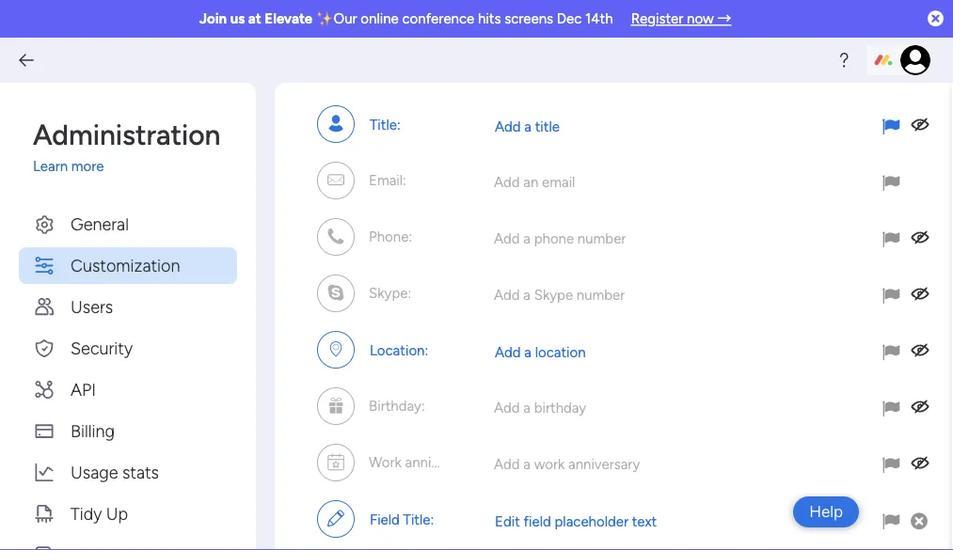 Task type: vqa. For each thing, say whether or not it's contained in the screenshot.
Search Everything icon
no



Task type: describe. For each thing, give the bounding box(es) containing it.
1 vertical spatial title
[[403, 512, 430, 529]]

work anniversary
[[369, 454, 477, 471]]

0 horizontal spatial title
[[370, 117, 397, 134]]

an
[[523, 174, 538, 191]]

add for add a birthday
[[494, 399, 520, 416]]

title :
[[370, 117, 401, 134]]

add for add a location
[[495, 344, 521, 361]]

dapulse email image
[[327, 170, 344, 191]]

birthday
[[534, 399, 586, 416]]

usage stats
[[71, 462, 159, 482]]

api button
[[19, 371, 237, 408]]

up
[[106, 503, 128, 524]]

users
[[71, 296, 113, 317]]

phone
[[534, 230, 574, 247]]

dapulse user 1 image
[[329, 114, 343, 134]]

email
[[542, 174, 575, 191]]

: for location
[[425, 342, 428, 359]]

customization button
[[19, 247, 237, 284]]

email
[[369, 172, 403, 189]]

learn
[[33, 158, 68, 175]]

help button
[[793, 497, 859, 528]]

dec
[[557, 10, 582, 27]]

phone
[[369, 229, 409, 246]]

add for add a phone number
[[494, 230, 520, 247]]

billing
[[71, 421, 115, 441]]

add for add a title
[[495, 118, 521, 135]]

work anniversary image
[[328, 453, 344, 473]]

security
[[71, 338, 133, 358]]

register now → link
[[631, 10, 731, 27]]

birthday :
[[369, 398, 425, 415]]

dapulse flag image for add a location
[[882, 342, 900, 362]]

a for title
[[524, 118, 532, 135]]

register
[[631, 10, 683, 27]]

dapulse flag image for add a title
[[882, 116, 900, 136]]

add a skype number
[[494, 286, 625, 303]]

dapulse flag image for add a work anniversary
[[882, 455, 900, 475]]

join us at elevate ✨ our online conference hits screens dec 14th
[[199, 10, 613, 27]]

a for skype
[[523, 286, 531, 303]]

dapulse flag image for add a birthday
[[882, 398, 900, 419]]

back to workspace image
[[17, 51, 36, 70]]

tidy
[[71, 503, 102, 524]]

billing button
[[19, 413, 237, 449]]

security button
[[19, 330, 237, 366]]

✨
[[316, 10, 330, 27]]

: for phone
[[409, 229, 412, 246]]

add for add a skype number
[[494, 286, 520, 303]]

customization
[[71, 255, 180, 275]]

location
[[535, 344, 586, 361]]

screens
[[504, 10, 553, 27]]

conference
[[402, 10, 474, 27]]

birthday
[[369, 398, 421, 415]]

join
[[199, 10, 227, 27]]

a for phone
[[523, 230, 531, 247]]

0 horizontal spatial skype
[[369, 285, 408, 302]]

number for add a skype number
[[577, 286, 625, 303]]

add a work anniversary
[[494, 456, 640, 473]]

: for email
[[403, 172, 406, 189]]

dapulse location image
[[330, 340, 342, 360]]

bob builder image
[[900, 45, 930, 75]]

edit
[[495, 513, 520, 530]]

usage
[[71, 462, 118, 482]]



Task type: locate. For each thing, give the bounding box(es) containing it.
:
[[397, 117, 401, 134], [403, 172, 406, 189], [409, 229, 412, 246], [408, 285, 411, 302], [425, 342, 428, 359], [421, 398, 425, 415], [430, 512, 434, 529]]

a left birthday on the bottom
[[523, 399, 531, 416]]

add a birthday
[[494, 399, 586, 416]]

placeholder
[[555, 513, 628, 530]]

: up skype :
[[409, 229, 412, 246]]

1 dapulse flag image from the top
[[882, 229, 900, 249]]

elevate
[[265, 10, 313, 27]]

add left the work
[[494, 456, 520, 473]]

general
[[71, 214, 129, 234]]

title
[[535, 118, 560, 135]]

: up work anniversary
[[421, 398, 425, 415]]

dapulse gift image
[[329, 396, 343, 416]]

add a title
[[495, 118, 560, 135]]

now
[[687, 10, 714, 27]]

1 horizontal spatial title
[[403, 512, 430, 529]]

dapulse skype image
[[328, 283, 344, 303]]

: up birthday :
[[425, 342, 428, 359]]

anniversary
[[405, 454, 477, 471], [568, 456, 640, 473]]

online
[[361, 10, 399, 27]]

register now →
[[631, 10, 731, 27]]

: for title
[[397, 117, 401, 134]]

2 dapulse flag image from the top
[[882, 286, 900, 306]]

hits
[[478, 10, 501, 27]]

add left birthday on the bottom
[[494, 399, 520, 416]]

add a location
[[495, 344, 586, 361]]

a up add a location on the right of the page
[[523, 286, 531, 303]]

dapulse phone image
[[328, 227, 344, 247]]

: up phone :
[[403, 172, 406, 189]]

add left phone
[[494, 230, 520, 247]]

dapulse close image
[[911, 511, 928, 532]]

general button
[[19, 206, 237, 242]]

add left title
[[495, 118, 521, 135]]

1 horizontal spatial skype
[[534, 286, 573, 303]]

add left 'an'
[[494, 174, 520, 191]]

0 horizontal spatial anniversary
[[405, 454, 477, 471]]

a left phone
[[523, 230, 531, 247]]

skype :
[[369, 285, 411, 302]]

title
[[370, 117, 397, 134], [403, 512, 430, 529]]

dapulse edit image
[[327, 509, 344, 529]]

dapulse flag image for edit field placeholder text
[[882, 511, 900, 532]]

tidy up button
[[19, 495, 237, 532]]

add for add an email
[[494, 174, 520, 191]]

add up add a location on the right of the page
[[494, 286, 520, 303]]

2 dapulse flag image from the top
[[882, 173, 900, 193]]

a left location at right bottom
[[524, 344, 532, 361]]

learn more link
[[33, 156, 237, 177]]

location :
[[370, 342, 428, 359]]

skype down phone
[[534, 286, 573, 303]]

0 vertical spatial number
[[578, 230, 626, 247]]

number
[[578, 230, 626, 247], [577, 286, 625, 303]]

: right field
[[430, 512, 434, 529]]

number right phone
[[578, 230, 626, 247]]

users button
[[19, 288, 237, 325]]

api
[[71, 379, 96, 399]]

number for add a phone number
[[578, 230, 626, 247]]

1 dapulse flag image from the top
[[882, 116, 900, 136]]

title right dapulse user 1 icon on the top of page
[[370, 117, 397, 134]]

help
[[809, 502, 843, 522]]

dapulse flag image for add a skype number
[[882, 286, 900, 306]]

number down add a phone number
[[577, 286, 625, 303]]

: up email :
[[397, 117, 401, 134]]

4 dapulse flag image from the top
[[882, 455, 900, 475]]

add left location at right bottom
[[495, 344, 521, 361]]

→
[[717, 10, 731, 27]]

at
[[248, 10, 261, 27]]

usage stats button
[[19, 454, 237, 491]]

work
[[534, 456, 565, 473]]

help image
[[834, 51, 853, 70]]

1 vertical spatial number
[[577, 286, 625, 303]]

a left the work
[[523, 456, 531, 473]]

tidy up
[[71, 503, 128, 524]]

field
[[524, 513, 551, 530]]

1 horizontal spatial anniversary
[[568, 456, 640, 473]]

14th
[[585, 10, 613, 27]]

a
[[524, 118, 532, 135], [523, 230, 531, 247], [523, 286, 531, 303], [524, 344, 532, 361], [523, 399, 531, 416], [523, 456, 531, 473]]

anniversary right the work
[[568, 456, 640, 473]]

a left title
[[524, 118, 532, 135]]

more
[[71, 158, 104, 175]]

title right field
[[403, 512, 430, 529]]

text
[[632, 513, 657, 530]]

dapulse flag image
[[882, 116, 900, 136], [882, 173, 900, 193], [882, 342, 900, 362], [882, 455, 900, 475]]

add
[[495, 118, 521, 135], [494, 174, 520, 191], [494, 230, 520, 247], [494, 286, 520, 303], [495, 344, 521, 361], [494, 399, 520, 416], [494, 456, 520, 473]]

add a phone number
[[494, 230, 626, 247]]

administration
[[33, 118, 221, 151]]

a for birthday
[[523, 399, 531, 416]]

our
[[334, 10, 357, 27]]

edit field placeholder text
[[495, 513, 657, 530]]

email :
[[369, 172, 406, 189]]

dapulse flag image for add an email
[[882, 173, 900, 193]]

anniversary right work
[[405, 454, 477, 471]]

work
[[369, 454, 402, 471]]

location
[[370, 342, 425, 359]]

3 dapulse flag image from the top
[[882, 398, 900, 419]]

a for work
[[523, 456, 531, 473]]

0 vertical spatial title
[[370, 117, 397, 134]]

dapulse flag image for add a phone number
[[882, 229, 900, 249]]

: up location :
[[408, 285, 411, 302]]

dapulse flag image
[[882, 229, 900, 249], [882, 286, 900, 306], [882, 398, 900, 419], [882, 511, 900, 532]]

4 dapulse flag image from the top
[[882, 511, 900, 532]]

add for add a work anniversary
[[494, 456, 520, 473]]

: for birthday
[[421, 398, 425, 415]]

a for location
[[524, 344, 532, 361]]

3 dapulse flag image from the top
[[882, 342, 900, 362]]

skype
[[369, 285, 408, 302], [534, 286, 573, 303]]

add an email
[[494, 174, 575, 191]]

us
[[230, 10, 245, 27]]

stats
[[122, 462, 159, 482]]

: for skype
[[408, 285, 411, 302]]

field title :
[[370, 512, 434, 529]]

administration learn more
[[33, 118, 221, 175]]

skype right dapulse skype image
[[369, 285, 408, 302]]

phone :
[[369, 229, 412, 246]]

field
[[370, 512, 400, 529]]



